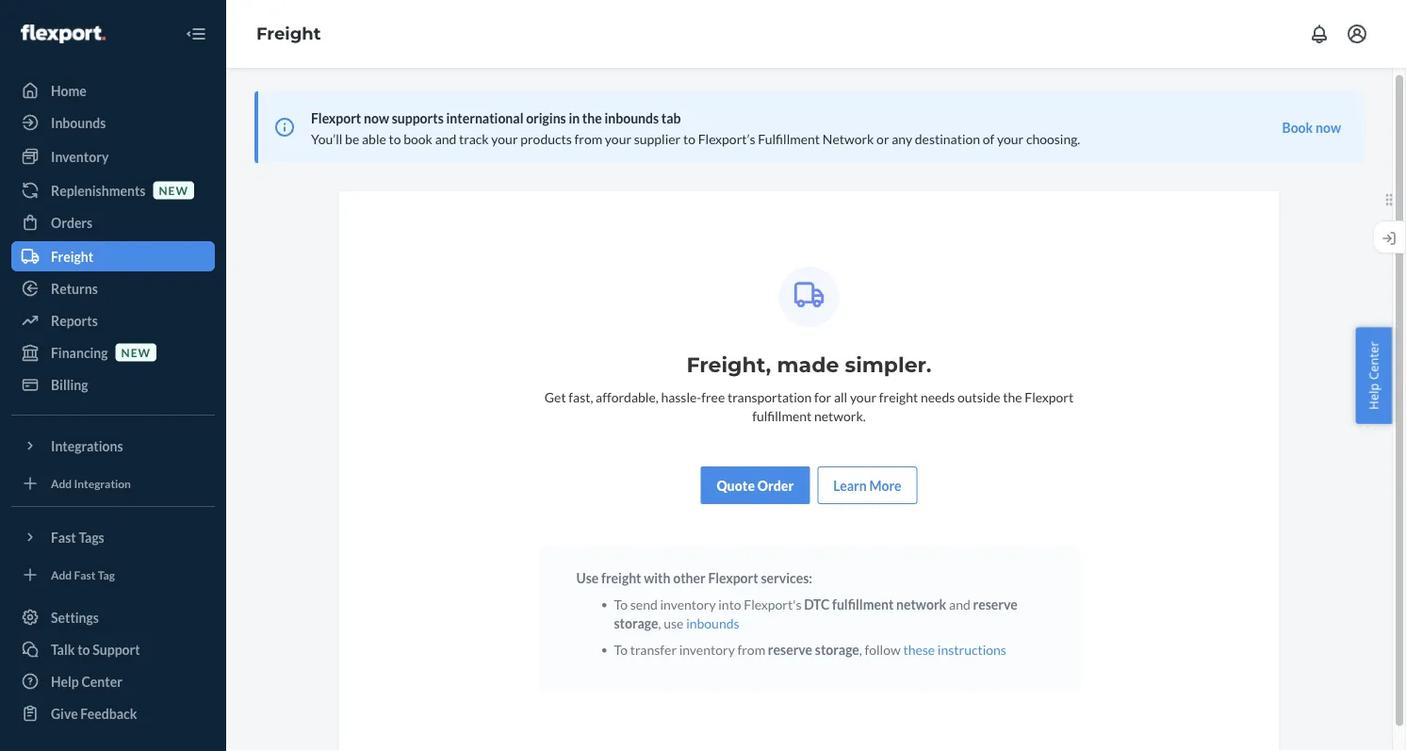 Task type: locate. For each thing, give the bounding box(es) containing it.
transfer
[[630, 641, 677, 657]]

1 vertical spatial and
[[949, 596, 970, 612]]

international
[[446, 110, 523, 126]]

support
[[93, 641, 140, 657]]

the inside flexport now supports international origins in the inbounds tab you'll be able to book and track your products from your supplier to flexport's fulfillment network or any destination of your choosing.
[[582, 110, 602, 126]]

0 horizontal spatial inbounds
[[604, 110, 659, 126]]

new
[[159, 183, 188, 197], [121, 345, 151, 359]]

inventory for send
[[660, 596, 716, 612]]

now inside flexport now supports international origins in the inbounds tab you'll be able to book and track your products from your supplier to flexport's fulfillment network or any destination of your choosing.
[[364, 110, 389, 126]]

0 vertical spatial reserve
[[973, 596, 1017, 612]]

fast,
[[569, 389, 593, 405]]

affordable,
[[596, 389, 658, 405]]

talk to support
[[51, 641, 140, 657]]

order
[[757, 477, 794, 493]]

1 vertical spatial fulfillment
[[832, 596, 894, 612]]

give feedback button
[[11, 698, 215, 728]]

products
[[520, 131, 572, 147]]

feedback
[[80, 705, 137, 721]]

flexport's
[[698, 131, 755, 147]]

flexport up "you'll"
[[311, 110, 361, 126]]

to inside button
[[77, 641, 90, 657]]

1 horizontal spatial the
[[1003, 389, 1022, 405]]

reports
[[51, 312, 98, 328]]

2 add from the top
[[51, 568, 72, 581]]

0 vertical spatial ,
[[658, 615, 661, 631]]

1 horizontal spatial from
[[737, 641, 765, 657]]

to left send
[[614, 596, 628, 612]]

1 horizontal spatial now
[[1316, 119, 1341, 135]]

the
[[582, 110, 602, 126], [1003, 389, 1022, 405]]

1 vertical spatial new
[[121, 345, 151, 359]]

1 vertical spatial from
[[737, 641, 765, 657]]

the right outside
[[1003, 389, 1022, 405]]

0 vertical spatial center
[[1365, 341, 1382, 380]]

0 vertical spatial to
[[614, 596, 628, 612]]

0 vertical spatial inbounds
[[604, 110, 659, 126]]

to right talk
[[77, 641, 90, 657]]

and right book
[[435, 131, 456, 147]]

, left use
[[658, 615, 661, 631]]

learn
[[833, 477, 867, 493]]

from inside flexport now supports international origins in the inbounds tab you'll be able to book and track your products from your supplier to flexport's fulfillment network or any destination of your choosing.
[[574, 131, 602, 147]]

fast
[[51, 529, 76, 545], [74, 568, 96, 581]]

0 horizontal spatial freight
[[51, 248, 93, 264]]

inventory down inbounds button
[[679, 641, 735, 657]]

or
[[877, 131, 889, 147]]

0 vertical spatial inventory
[[660, 596, 716, 612]]

1 horizontal spatial fulfillment
[[832, 596, 894, 612]]

now inside button
[[1316, 119, 1341, 135]]

your inside get fast, affordable, hassle-free transportation for all your freight needs outside the flexport fulfillment network.
[[850, 389, 876, 405]]

integrations
[[51, 438, 123, 454]]

to right supplier
[[683, 131, 695, 147]]

freight right close navigation icon
[[256, 23, 321, 44]]

to right able at the top
[[389, 131, 401, 147]]

reserve down reserve storage
[[768, 641, 812, 657]]

center inside help center button
[[1365, 341, 1382, 380]]

help inside the help center link
[[51, 673, 79, 689]]

0 horizontal spatial help
[[51, 673, 79, 689]]

add
[[51, 476, 72, 490], [51, 568, 72, 581]]

fulfillment right dtc
[[832, 596, 894, 612]]

0 horizontal spatial storage
[[614, 615, 658, 631]]

book now
[[1282, 119, 1341, 135]]

add for add fast tag
[[51, 568, 72, 581]]

0 horizontal spatial from
[[574, 131, 602, 147]]

0 horizontal spatial the
[[582, 110, 602, 126]]

help center link
[[11, 666, 215, 696]]

0 vertical spatial add
[[51, 476, 72, 490]]

0 horizontal spatial fulfillment
[[752, 408, 812, 424]]

1 horizontal spatial freight
[[879, 389, 918, 405]]

your right all
[[850, 389, 876, 405]]

0 vertical spatial freight
[[879, 389, 918, 405]]

0 vertical spatial fast
[[51, 529, 76, 545]]

1 horizontal spatial flexport
[[708, 570, 758, 586]]

and right network
[[949, 596, 970, 612]]

0 horizontal spatial new
[[121, 345, 151, 359]]

now for flexport
[[364, 110, 389, 126]]

0 vertical spatial and
[[435, 131, 456, 147]]

send
[[630, 596, 658, 612]]

0 vertical spatial new
[[159, 183, 188, 197]]

help
[[1365, 383, 1382, 410], [51, 673, 79, 689]]

storage down reserve storage
[[815, 641, 859, 657]]

inbounds up supplier
[[604, 110, 659, 126]]

1 vertical spatial to
[[614, 641, 628, 657]]

1 vertical spatial center
[[81, 673, 122, 689]]

1 vertical spatial help
[[51, 673, 79, 689]]

inbounds down into
[[686, 615, 739, 631]]

1 horizontal spatial new
[[159, 183, 188, 197]]

inbounds
[[604, 110, 659, 126], [686, 615, 739, 631]]

now right 'book'
[[1316, 119, 1341, 135]]

flexport up into
[[708, 570, 758, 586]]

1 horizontal spatial and
[[949, 596, 970, 612]]

1 to from the top
[[614, 596, 628, 612]]

1 vertical spatial freight link
[[11, 241, 215, 271]]

returns
[[51, 280, 98, 296]]

0 horizontal spatial and
[[435, 131, 456, 147]]

0 horizontal spatial flexport
[[311, 110, 361, 126]]

0 horizontal spatial center
[[81, 673, 122, 689]]

storage down send
[[614, 615, 658, 631]]

help center
[[1365, 341, 1382, 410], [51, 673, 122, 689]]

0 horizontal spatial to
[[77, 641, 90, 657]]

able
[[362, 131, 386, 147]]

1 horizontal spatial freight
[[256, 23, 321, 44]]

freight link up returns link
[[11, 241, 215, 271]]

get fast, affordable, hassle-free transportation for all your freight needs outside the flexport fulfillment network.
[[545, 389, 1074, 424]]

2 to from the top
[[614, 641, 628, 657]]

returns link
[[11, 273, 215, 303]]

add fast tag
[[51, 568, 115, 581]]

from down "in"
[[574, 131, 602, 147]]

of
[[983, 131, 994, 147]]

learn more button
[[833, 476, 901, 495]]

0 vertical spatial help
[[1365, 383, 1382, 410]]

center
[[1365, 341, 1382, 380], [81, 673, 122, 689]]

1 horizontal spatial ,
[[859, 641, 862, 657]]

to
[[389, 131, 401, 147], [683, 131, 695, 147], [77, 641, 90, 657]]

reserve up instructions
[[973, 596, 1017, 612]]

1 vertical spatial freight
[[51, 248, 93, 264]]

your
[[491, 131, 518, 147], [605, 131, 631, 147], [997, 131, 1024, 147], [850, 389, 876, 405]]

learn more
[[833, 477, 901, 493]]

flexport right outside
[[1025, 389, 1074, 405]]

to left transfer at bottom left
[[614, 641, 628, 657]]

0 vertical spatial from
[[574, 131, 602, 147]]

1 vertical spatial inventory
[[679, 641, 735, 657]]

0 vertical spatial fulfillment
[[752, 408, 812, 424]]

0 vertical spatial help center
[[1365, 341, 1382, 410]]

1 horizontal spatial help
[[1365, 383, 1382, 410]]

0 vertical spatial freight
[[256, 23, 321, 44]]

to for to transfer inventory from reserve storage , follow these instructions
[[614, 641, 628, 657]]

1 horizontal spatial help center
[[1365, 341, 1382, 410]]

1 vertical spatial flexport
[[1025, 389, 1074, 405]]

the inside get fast, affordable, hassle-free transportation for all your freight needs outside the flexport fulfillment network.
[[1003, 389, 1022, 405]]

dtc
[[804, 596, 830, 612]]

2 vertical spatial flexport
[[708, 570, 758, 586]]

freight right use on the left of page
[[601, 570, 641, 586]]

new up orders link
[[159, 183, 188, 197]]

for
[[814, 389, 831, 405]]

inbounds link
[[11, 107, 215, 138]]

home link
[[11, 75, 215, 106]]

book
[[404, 131, 433, 147]]

freight
[[879, 389, 918, 405], [601, 570, 641, 586]]

1 vertical spatial add
[[51, 568, 72, 581]]

inbounds
[[51, 114, 106, 131]]

and
[[435, 131, 456, 147], [949, 596, 970, 612]]

freight
[[256, 23, 321, 44], [51, 248, 93, 264]]

these
[[903, 641, 935, 657]]

0 vertical spatial the
[[582, 110, 602, 126]]

, left "follow"
[[859, 641, 862, 657]]

transportation
[[727, 389, 812, 405]]

0 vertical spatial freight link
[[256, 23, 321, 44]]

1 horizontal spatial freight link
[[256, 23, 321, 44]]

1 vertical spatial fast
[[74, 568, 96, 581]]

0 vertical spatial storage
[[614, 615, 658, 631]]

new for financing
[[121, 345, 151, 359]]

supports
[[392, 110, 444, 126]]

0 horizontal spatial help center
[[51, 673, 122, 689]]

to send inventory into flexport's dtc fulfillment network and
[[614, 596, 973, 612]]

fast left tag
[[74, 568, 96, 581]]

0 horizontal spatial now
[[364, 110, 389, 126]]

inventory up ", use inbounds"
[[660, 596, 716, 612]]

fulfillment down transportation
[[752, 408, 812, 424]]

now for book
[[1316, 119, 1341, 135]]

1 vertical spatial reserve
[[768, 641, 812, 657]]

now up able at the top
[[364, 110, 389, 126]]

fast left tags at the bottom left of page
[[51, 529, 76, 545]]

add down fast tags
[[51, 568, 72, 581]]

add left integration
[[51, 476, 72, 490]]

from down inbounds button
[[737, 641, 765, 657]]

0 horizontal spatial freight
[[601, 570, 641, 586]]

fulfillment
[[752, 408, 812, 424], [832, 596, 894, 612]]

center inside the help center link
[[81, 673, 122, 689]]

storage
[[614, 615, 658, 631], [815, 641, 859, 657]]

help center button
[[1356, 327, 1392, 424]]

help inside help center button
[[1365, 383, 1382, 410]]

1 horizontal spatial reserve
[[973, 596, 1017, 612]]

freight up returns
[[51, 248, 93, 264]]

any
[[892, 131, 912, 147]]

freight down the simpler.
[[879, 389, 918, 405]]

new down reports link
[[121, 345, 151, 359]]

0 horizontal spatial reserve
[[768, 641, 812, 657]]

from
[[574, 131, 602, 147], [737, 641, 765, 657]]

1 horizontal spatial center
[[1365, 341, 1382, 380]]

free
[[701, 389, 725, 405]]

2 horizontal spatial flexport
[[1025, 389, 1074, 405]]

learn more link
[[817, 466, 918, 504]]

1 add from the top
[[51, 476, 72, 490]]

0 vertical spatial flexport
[[311, 110, 361, 126]]

1 vertical spatial inbounds
[[686, 615, 739, 631]]

book now button
[[1282, 118, 1341, 137]]

to
[[614, 596, 628, 612], [614, 641, 628, 657]]

outside
[[957, 389, 1000, 405]]

now
[[364, 110, 389, 126], [1316, 119, 1341, 135]]

1 vertical spatial the
[[1003, 389, 1022, 405]]

freight link right close navigation icon
[[256, 23, 321, 44]]

the right "in"
[[582, 110, 602, 126]]

flexport logo image
[[21, 24, 105, 43]]

open notifications image
[[1308, 23, 1331, 45]]

1 vertical spatial storage
[[815, 641, 859, 657]]

reserve
[[973, 596, 1017, 612], [768, 641, 812, 657]]



Task type: describe. For each thing, give the bounding box(es) containing it.
add integration link
[[11, 468, 215, 499]]

made
[[777, 352, 839, 377]]

add fast tag link
[[11, 560, 215, 590]]

network.
[[814, 408, 866, 424]]

quote order
[[717, 477, 794, 493]]

1 vertical spatial ,
[[859, 641, 862, 657]]

inventory
[[51, 148, 109, 164]]

1 horizontal spatial inbounds
[[686, 615, 739, 631]]

open account menu image
[[1346, 23, 1368, 45]]

give feedback
[[51, 705, 137, 721]]

to for to send inventory into flexport's dtc fulfillment network and
[[614, 596, 628, 612]]

add integration
[[51, 476, 131, 490]]

your left supplier
[[605, 131, 631, 147]]

get
[[545, 389, 566, 405]]

hassle-
[[661, 389, 701, 405]]

fast inside dropdown button
[[51, 529, 76, 545]]

talk
[[51, 641, 75, 657]]

freight, made simpler.
[[686, 352, 932, 377]]

new for replenishments
[[159, 183, 188, 197]]

book
[[1282, 119, 1313, 135]]

tab
[[661, 110, 681, 126]]

be
[[345, 131, 359, 147]]

other
[[673, 570, 706, 586]]

services:
[[761, 570, 812, 586]]

tags
[[79, 529, 104, 545]]

1 vertical spatial freight
[[601, 570, 641, 586]]

flexport inside get fast, affordable, hassle-free transportation for all your freight needs outside the flexport fulfillment network.
[[1025, 389, 1074, 405]]

your down international
[[491, 131, 518, 147]]

0 horizontal spatial ,
[[658, 615, 661, 631]]

in
[[569, 110, 580, 126]]

storage inside reserve storage
[[614, 615, 658, 631]]

billing
[[51, 376, 88, 393]]

replenishments
[[51, 182, 146, 198]]

more
[[869, 477, 901, 493]]

1 vertical spatial help center
[[51, 673, 122, 689]]

1 horizontal spatial to
[[389, 131, 401, 147]]

orders link
[[11, 207, 215, 237]]

2 horizontal spatial to
[[683, 131, 695, 147]]

reports link
[[11, 305, 215, 335]]

home
[[51, 82, 87, 98]]

quote order button
[[701, 466, 810, 504]]

integrations button
[[11, 431, 215, 461]]

you'll
[[311, 131, 342, 147]]

instructions
[[938, 641, 1006, 657]]

and inside flexport now supports international origins in the inbounds tab you'll be able to book and track your products from your supplier to flexport's fulfillment network or any destination of your choosing.
[[435, 131, 456, 147]]

supplier
[[634, 131, 681, 147]]

inventory for transfer
[[679, 641, 735, 657]]

give
[[51, 705, 78, 721]]

fast tags
[[51, 529, 104, 545]]

freight inside get fast, affordable, hassle-free transportation for all your freight needs outside the flexport fulfillment network.
[[879, 389, 918, 405]]

track
[[459, 131, 489, 147]]

settings
[[51, 609, 99, 625]]

simpler.
[[845, 352, 932, 377]]

use freight with other flexport services:
[[576, 570, 812, 586]]

financing
[[51, 344, 108, 360]]

network
[[822, 131, 874, 147]]

integration
[[74, 476, 131, 490]]

destination
[[915, 131, 980, 147]]

0 horizontal spatial freight link
[[11, 241, 215, 271]]

needs
[[921, 389, 955, 405]]

to transfer inventory from reserve storage , follow these instructions
[[614, 641, 1006, 657]]

flexport's
[[744, 596, 801, 612]]

flexport inside flexport now supports international origins in the inbounds tab you'll be able to book and track your products from your supplier to flexport's fulfillment network or any destination of your choosing.
[[311, 110, 361, 126]]

inbounds inside flexport now supports international origins in the inbounds tab you'll be able to book and track your products from your supplier to flexport's fulfillment network or any destination of your choosing.
[[604, 110, 659, 126]]

fast tags button
[[11, 522, 215, 552]]

, use inbounds
[[658, 615, 739, 631]]

orders
[[51, 214, 93, 230]]

follow
[[865, 641, 901, 657]]

into
[[718, 596, 741, 612]]

talk to support button
[[11, 634, 215, 664]]

billing link
[[11, 369, 215, 400]]

1 horizontal spatial storage
[[815, 641, 859, 657]]

add for add integration
[[51, 476, 72, 490]]

freight,
[[686, 352, 771, 377]]

network
[[896, 596, 946, 612]]

your right "of" on the right top of page
[[997, 131, 1024, 147]]

use
[[576, 570, 599, 586]]

quote
[[717, 477, 755, 493]]

fulfillment inside get fast, affordable, hassle-free transportation for all your freight needs outside the flexport fulfillment network.
[[752, 408, 812, 424]]

with
[[644, 570, 670, 586]]

inbounds button
[[686, 613, 739, 632]]

help center inside button
[[1365, 341, 1382, 410]]

settings link
[[11, 602, 215, 632]]

choosing.
[[1026, 131, 1080, 147]]

reserve inside reserve storage
[[973, 596, 1017, 612]]

all
[[834, 389, 847, 405]]

flexport now supports international origins in the inbounds tab you'll be able to book and track your products from your supplier to flexport's fulfillment network or any destination of your choosing.
[[311, 110, 1080, 147]]

close navigation image
[[185, 23, 207, 45]]

use
[[664, 615, 684, 631]]

these instructions button
[[903, 640, 1006, 659]]



Task type: vqa. For each thing, say whether or not it's contained in the screenshot.
,
yes



